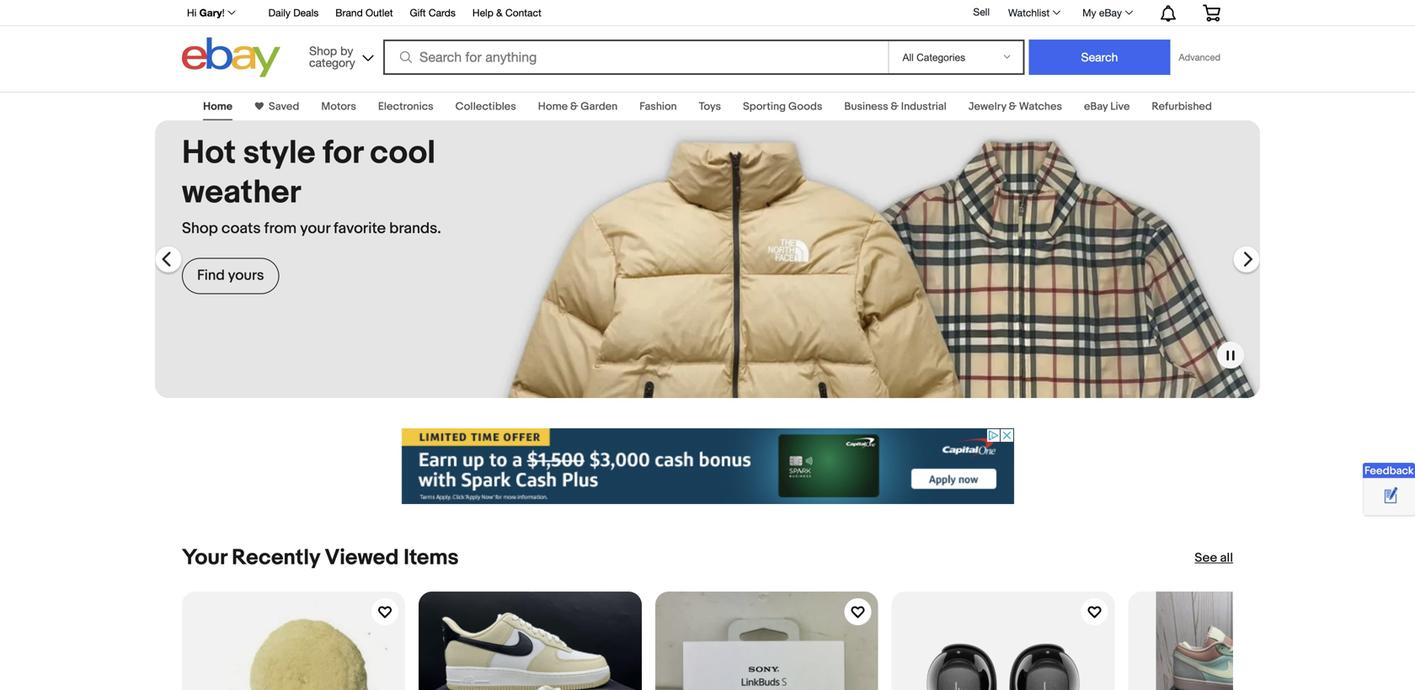 Task type: describe. For each thing, give the bounding box(es) containing it.
your
[[182, 545, 227, 572]]

coats
[[221, 220, 261, 238]]

sporting
[[743, 100, 786, 113]]

watches
[[1019, 100, 1062, 113]]

my
[[1083, 7, 1096, 19]]

motors link
[[321, 100, 356, 113]]

shop inside shop by category
[[309, 44, 337, 58]]

for
[[323, 134, 363, 173]]

help & contact link
[[473, 4, 541, 23]]

feedback
[[1365, 465, 1414, 478]]

gary
[[199, 7, 222, 19]]

account navigation
[[178, 0, 1233, 26]]

all
[[1220, 551, 1233, 566]]

advanced link
[[1170, 40, 1229, 74]]

style
[[243, 134, 315, 173]]

sell
[[973, 6, 990, 18]]

ebay inside hot style for cool weather main content
[[1084, 100, 1108, 113]]

& for business
[[891, 100, 899, 113]]

live
[[1110, 100, 1130, 113]]

gift
[[410, 7, 426, 19]]

motors
[[321, 100, 356, 113]]

recently
[[232, 545, 320, 572]]

saved link
[[264, 100, 299, 113]]

find yours link
[[182, 258, 279, 294]]

ebay live link
[[1084, 100, 1130, 113]]

favorite
[[334, 220, 386, 238]]

electronics
[[378, 100, 434, 113]]

find yours
[[197, 267, 264, 285]]

shop by category banner
[[178, 0, 1233, 82]]

see all
[[1195, 551, 1233, 566]]

brand outlet link
[[335, 4, 393, 23]]

outlet
[[366, 7, 393, 19]]

gift cards
[[410, 7, 456, 19]]

from
[[264, 220, 297, 238]]

home & garden
[[538, 100, 618, 113]]

viewed
[[325, 545, 399, 572]]

your shopping cart image
[[1202, 4, 1221, 21]]

hot style for cool weather shop coats from your favorite brands.
[[182, 134, 441, 238]]

see all link
[[1195, 550, 1233, 567]]

your
[[300, 220, 330, 238]]

brand
[[335, 7, 363, 19]]

daily deals link
[[268, 4, 319, 23]]

hi gary !
[[187, 7, 225, 19]]

sell link
[[966, 6, 997, 18]]

hi
[[187, 7, 197, 19]]

my ebay link
[[1073, 3, 1141, 23]]

collectibles link
[[455, 100, 516, 113]]

help & contact
[[473, 7, 541, 19]]

fashion
[[640, 100, 677, 113]]

my ebay
[[1083, 7, 1122, 19]]

goods
[[788, 100, 823, 113]]

business
[[844, 100, 888, 113]]

ebay live
[[1084, 100, 1130, 113]]

daily deals
[[268, 7, 319, 19]]

help
[[473, 7, 493, 19]]

& for home
[[570, 100, 578, 113]]

by
[[340, 44, 353, 58]]

none submit inside 'shop by category' banner
[[1029, 40, 1170, 75]]

advanced
[[1179, 52, 1221, 63]]

sporting goods
[[743, 100, 823, 113]]

weather
[[182, 173, 301, 213]]

industrial
[[901, 100, 947, 113]]

hot style for cool weather main content
[[0, 82, 1415, 691]]



Task type: locate. For each thing, give the bounding box(es) containing it.
None submit
[[1029, 40, 1170, 75]]

1 vertical spatial shop
[[182, 220, 218, 238]]

!
[[222, 7, 225, 19]]

business & industrial link
[[844, 100, 947, 113]]

& for help
[[496, 7, 503, 19]]

ebay left live
[[1084, 100, 1108, 113]]

jewelry & watches
[[969, 100, 1062, 113]]

shop left coats
[[182, 220, 218, 238]]

shop by category
[[309, 44, 355, 69]]

deals
[[293, 7, 319, 19]]

brand outlet
[[335, 7, 393, 19]]

jewelry
[[969, 100, 1006, 113]]

& right help at left
[[496, 7, 503, 19]]

watchlist
[[1008, 7, 1050, 19]]

saved
[[269, 100, 299, 113]]

yours
[[228, 267, 264, 285]]

0 vertical spatial shop
[[309, 44, 337, 58]]

& left garden
[[570, 100, 578, 113]]

& inside help & contact link
[[496, 7, 503, 19]]

&
[[496, 7, 503, 19], [570, 100, 578, 113], [891, 100, 899, 113], [1009, 100, 1017, 113]]

your recently viewed items
[[182, 545, 459, 572]]

advertisement element
[[401, 429, 1014, 505]]

0 horizontal spatial shop
[[182, 220, 218, 238]]

home for home
[[203, 100, 233, 113]]

home left garden
[[538, 100, 568, 113]]

business & industrial
[[844, 100, 947, 113]]

items
[[404, 545, 459, 572]]

electronics link
[[378, 100, 434, 113]]

home
[[203, 100, 233, 113], [538, 100, 568, 113]]

hot
[[182, 134, 236, 173]]

1 horizontal spatial shop
[[309, 44, 337, 58]]

toys
[[699, 100, 721, 113]]

shop
[[309, 44, 337, 58], [182, 220, 218, 238]]

shop by category button
[[302, 37, 377, 74]]

shop left by
[[309, 44, 337, 58]]

brands.
[[389, 220, 441, 238]]

daily
[[268, 7, 291, 19]]

watchlist link
[[999, 3, 1068, 23]]

ebay
[[1099, 7, 1122, 19], [1084, 100, 1108, 113]]

jewelry & watches link
[[969, 100, 1062, 113]]

cool
[[370, 134, 436, 173]]

1 home from the left
[[203, 100, 233, 113]]

refurbished
[[1152, 100, 1212, 113]]

ebay right my
[[1099, 7, 1122, 19]]

& right jewelry at the top
[[1009, 100, 1017, 113]]

toys link
[[699, 100, 721, 113]]

category
[[309, 56, 355, 69]]

gift cards link
[[410, 4, 456, 23]]

& right "business"
[[891, 100, 899, 113]]

sporting goods link
[[743, 100, 823, 113]]

fashion link
[[640, 100, 677, 113]]

home for home & garden
[[538, 100, 568, 113]]

see
[[1195, 551, 1217, 566]]

cards
[[429, 7, 456, 19]]

1 vertical spatial ebay
[[1084, 100, 1108, 113]]

shop inside hot style for cool weather shop coats from your favorite brands.
[[182, 220, 218, 238]]

garden
[[581, 100, 618, 113]]

collectibles
[[455, 100, 516, 113]]

& for jewelry
[[1009, 100, 1017, 113]]

your recently viewed items link
[[182, 545, 459, 572]]

1 horizontal spatial home
[[538, 100, 568, 113]]

2 home from the left
[[538, 100, 568, 113]]

home up hot
[[203, 100, 233, 113]]

0 horizontal spatial home
[[203, 100, 233, 113]]

find
[[197, 267, 225, 285]]

refurbished link
[[1152, 100, 1212, 113]]

home & garden link
[[538, 100, 618, 113]]

Search for anything text field
[[386, 41, 885, 73]]

hot style for cool weather link
[[182, 134, 462, 213]]

0 vertical spatial ebay
[[1099, 7, 1122, 19]]

ebay inside account navigation
[[1099, 7, 1122, 19]]

contact
[[505, 7, 541, 19]]



Task type: vqa. For each thing, say whether or not it's contained in the screenshot.
My eBay on the top of the page
yes



